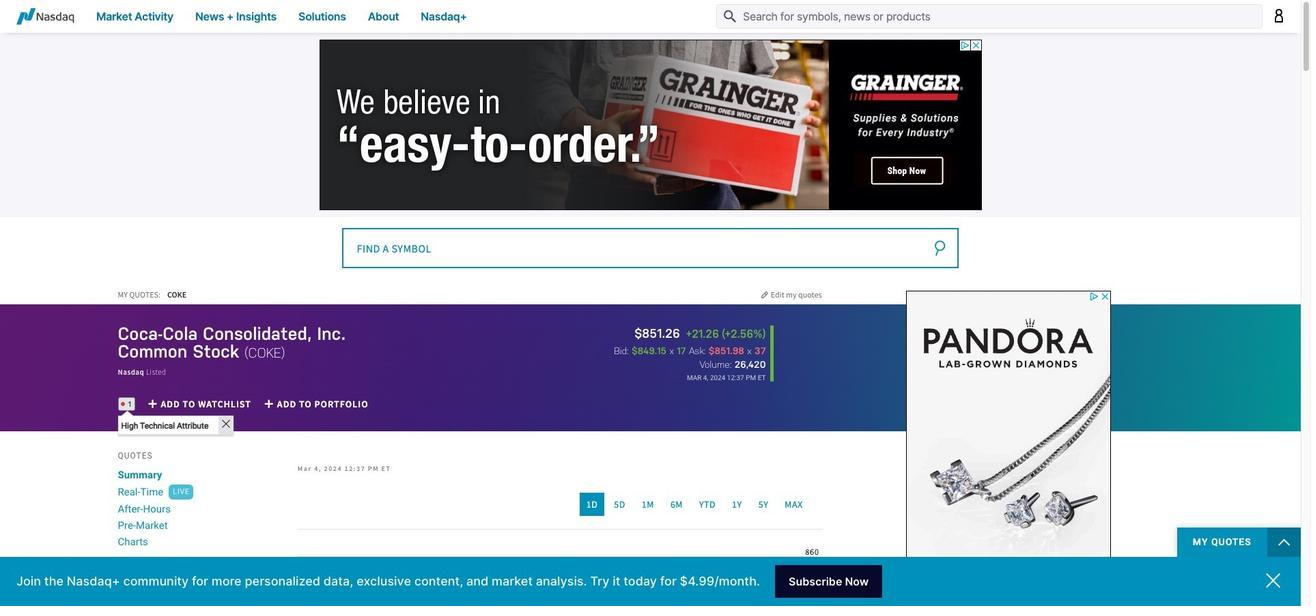 Task type: describe. For each thing, give the bounding box(es) containing it.
1 vertical spatial advertisement element
[[906, 291, 1111, 607]]

primary navigation navigation
[[0, 0, 1301, 33]]

homepage logo url - navigate back to the homepage image
[[16, 8, 74, 25]]

Search Button - Click to open the Search Overlay Modal Box text field
[[717, 4, 1263, 29]]

Find a Symbol text field
[[342, 228, 960, 268]]



Task type: locate. For each thing, give the bounding box(es) containing it.
account login - click to log into your account image
[[1274, 9, 1285, 22]]

click to dismiss this message and remain on nasdaq.com image
[[1267, 574, 1281, 589]]

0 vertical spatial advertisement element
[[319, 40, 982, 210]]

data as of element
[[687, 374, 766, 382]]

None search field
[[342, 228, 960, 268]]

advertisement element
[[319, 40, 982, 210], [906, 291, 1111, 607]]



Task type: vqa. For each thing, say whether or not it's contained in the screenshot.
"article"
no



